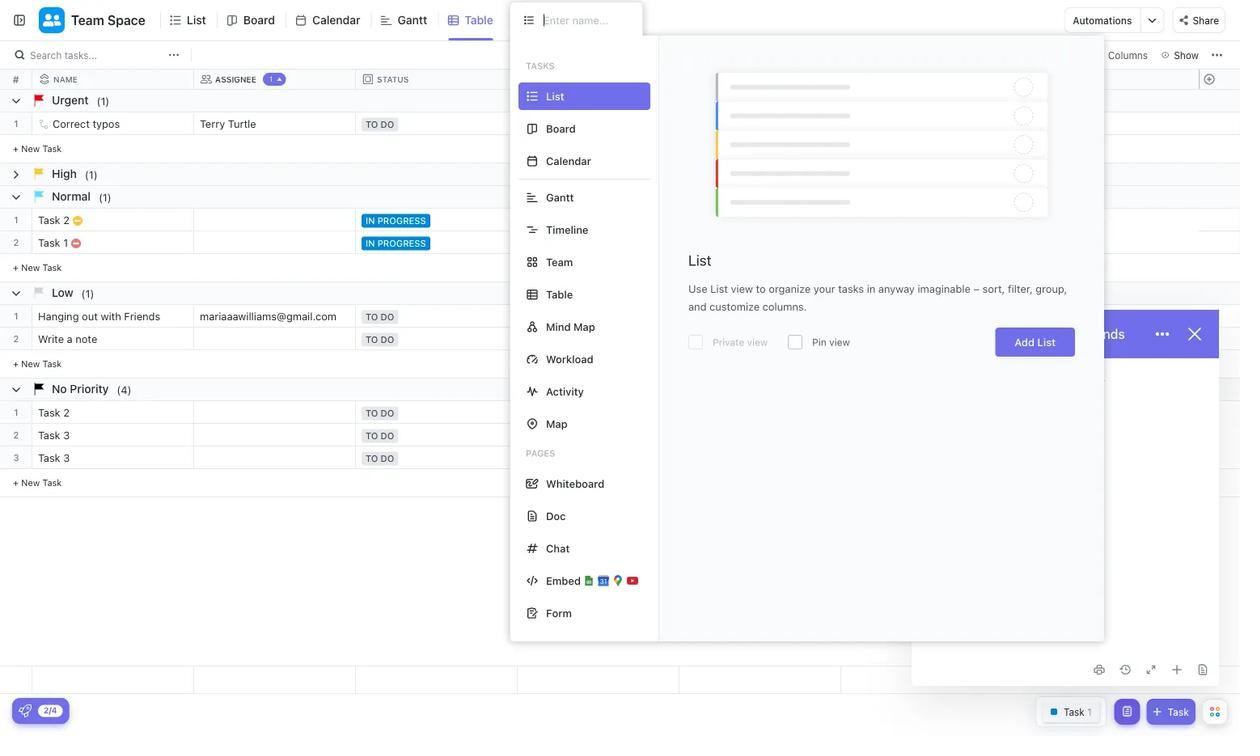 Task type: locate. For each thing, give the bounding box(es) containing it.
view right private
[[747, 337, 768, 348]]

1 to do cell from the top
[[356, 112, 518, 134]]

1 vertical spatial with
[[1052, 327, 1077, 342]]

(1) inside low cell
[[81, 287, 94, 299]]

0 vertical spatial (1)
[[97, 95, 109, 107]]

6 to do from the top
[[366, 454, 394, 464]]

1
[[14, 118, 18, 129], [14, 214, 18, 225], [63, 237, 68, 249], [14, 311, 18, 321], [14, 407, 18, 418]]

sort,
[[983, 283, 1005, 295]]

in progress cell
[[356, 209, 518, 231], [356, 231, 518, 253]]

in progress cell for ‎task 1
[[356, 231, 518, 253]]

(1) right low
[[81, 287, 94, 299]]

table
[[465, 13, 493, 27], [546, 288, 573, 301]]

1 horizontal spatial a
[[984, 376, 990, 388]]

2 for ‎task
[[63, 407, 70, 419]]

team down timeline
[[546, 256, 573, 268]]

map right mind
[[574, 321, 595, 333]]

hanging
[[38, 310, 79, 322], [975, 327, 1026, 342]]

1 vertical spatial a
[[984, 376, 990, 388]]

0 vertical spatial out
[[82, 310, 98, 322]]

2 for 1
[[13, 237, 19, 248]]

calendar
[[312, 13, 360, 27], [546, 155, 591, 167]]

row group
[[0, 90, 32, 498], [0, 90, 1240, 498], [32, 90, 842, 498], [1199, 90, 1240, 498], [1199, 667, 1240, 693]]

priority
[[70, 382, 109, 396]]

1 vertical spatial calendar
[[546, 155, 591, 167]]

2 to do from the top
[[366, 312, 394, 322]]

showing subtasks
[[857, 49, 941, 61]]

1 horizontal spatial calendar
[[546, 155, 591, 167]]

0 vertical spatial board
[[243, 13, 275, 27]]

a
[[67, 333, 73, 345], [984, 376, 990, 388]]

5 to do cell from the top
[[356, 424, 518, 446]]

team space button
[[65, 2, 146, 38]]

0 vertical spatial task 3
[[38, 429, 70, 441]]

1 vertical spatial in
[[366, 238, 375, 249]]

2 progress from the top
[[378, 238, 426, 249]]

0 vertical spatial in
[[366, 216, 375, 226]]

filter,
[[1008, 283, 1033, 295]]

to
[[366, 119, 378, 130], [756, 283, 766, 295], [366, 312, 378, 322], [366, 335, 378, 345], [366, 408, 378, 419], [366, 431, 378, 441], [366, 454, 378, 464]]

note left title
[[1021, 376, 1043, 388]]

search tasks...
[[30, 49, 97, 61]]

0 horizontal spatial team
[[71, 13, 104, 28]]

row group containing urgent
[[0, 90, 1240, 498]]

0 vertical spatial team
[[71, 13, 104, 28]]

1 horizontal spatial hanging
[[975, 327, 1026, 342]]

calendar right board link
[[312, 13, 360, 27]]

view
[[731, 283, 753, 295], [747, 337, 768, 348], [830, 337, 850, 348]]

1 horizontal spatial with
[[1052, 327, 1077, 342]]

map
[[574, 321, 595, 333], [546, 418, 568, 430]]

5 to do from the top
[[366, 431, 394, 441]]

team inside button
[[71, 13, 104, 28]]

that
[[937, 376, 959, 388]]

board
[[243, 13, 275, 27], [546, 123, 576, 135]]

embed
[[546, 575, 581, 587]]

‎task down task 2
[[38, 237, 60, 249]]

view
[[537, 13, 562, 27]]

cell
[[194, 209, 356, 231], [518, 209, 680, 231], [194, 231, 356, 253], [518, 231, 680, 253], [518, 305, 680, 327], [194, 328, 356, 350], [518, 328, 680, 350], [194, 401, 356, 423], [518, 401, 680, 423], [680, 401, 842, 423], [194, 424, 356, 446], [518, 424, 680, 446], [680, 424, 842, 446], [194, 447, 356, 469], [518, 447, 680, 469], [680, 447, 842, 469]]

2 vertical spatial in
[[867, 283, 876, 295]]

low cell
[[0, 282, 1240, 304]]

in
[[366, 216, 375, 226], [366, 238, 375, 249], [867, 283, 876, 295]]

1 ‎task from the top
[[38, 237, 60, 249]]

(1)
[[97, 95, 109, 107], [99, 191, 111, 203], [81, 287, 94, 299]]

list right use
[[711, 283, 728, 295]]

with
[[101, 310, 121, 322], [1052, 327, 1077, 342]]

2 in progress from the top
[[366, 238, 426, 249]]

0 horizontal spatial table
[[465, 13, 493, 27]]

imaginable
[[918, 283, 971, 295]]

1 horizontal spatial map
[[574, 321, 595, 333]]

pin view
[[813, 337, 850, 348]]

group,
[[1036, 283, 1068, 295]]

(1) up typos
[[97, 95, 109, 107]]

view up customize
[[731, 283, 753, 295]]

list
[[187, 13, 206, 27], [689, 252, 712, 269], [711, 283, 728, 295], [1038, 336, 1056, 348]]

note inside row group
[[75, 333, 97, 345]]

note
[[75, 333, 97, 345], [1021, 376, 1043, 388]]

table up mind
[[546, 288, 573, 301]]

0 vertical spatial calendar
[[312, 13, 360, 27]]

board link
[[243, 0, 282, 40]]

to do cell for press space to select this row. row containing write a note
[[356, 328, 518, 350]]

0 vertical spatial with
[[101, 310, 121, 322]]

new task
[[21, 143, 62, 154], [21, 262, 62, 273], [21, 358, 62, 369], [21, 477, 62, 488]]

0 vertical spatial in progress
[[366, 216, 426, 226]]

‎task for ‎task 1
[[38, 237, 60, 249]]

1 new task from the top
[[21, 143, 62, 154]]

0 horizontal spatial map
[[546, 418, 568, 430]]

4 to do cell from the top
[[356, 401, 518, 423]]

press space to select this row. row containing hanging out with friends
[[32, 305, 842, 330]]

monday cell
[[518, 112, 680, 134]]

1 horizontal spatial team
[[546, 256, 573, 268]]

hanging out with friends inside press space to select this row. row
[[38, 310, 160, 322]]

(4)
[[117, 384, 131, 396]]

do
[[381, 119, 394, 130], [381, 312, 394, 322], [381, 335, 394, 345], [381, 408, 394, 419], [381, 431, 394, 441], [381, 454, 394, 464]]

press space to select this row. row containing 3
[[0, 447, 32, 469]]

1 horizontal spatial gantt
[[546, 191, 574, 204]]

1 horizontal spatial friends
[[1081, 327, 1125, 342]]

team up tasks...
[[71, 13, 104, 28]]

tasks
[[526, 61, 555, 71]]

typos
[[93, 118, 120, 130]]

0 horizontal spatial note
[[75, 333, 97, 345]]

0 horizontal spatial hanging out with friends
[[38, 310, 160, 322]]

0 vertical spatial progress
[[378, 216, 426, 226]]

press space to select this row. row containing ‎task 1
[[32, 231, 842, 257]]

(1) right normal
[[99, 191, 111, 203]]

3 to do cell from the top
[[356, 328, 518, 350]]

mind map
[[546, 321, 595, 333]]

to do cell
[[356, 112, 518, 134], [356, 305, 518, 327], [356, 328, 518, 350], [356, 401, 518, 423], [356, 424, 518, 446], [356, 447, 518, 469]]

correct
[[53, 118, 90, 130]]

your
[[814, 283, 836, 295]]

2 task 3 from the top
[[38, 452, 70, 464]]

with up "(4)"
[[101, 310, 121, 322]]

columns.
[[763, 301, 807, 313]]

4 new from the top
[[21, 477, 40, 488]]

gantt left table link
[[398, 13, 427, 27]]

in for task 2
[[366, 216, 375, 226]]

0 horizontal spatial friends
[[124, 310, 160, 322]]

automations button
[[1065, 8, 1141, 32]]

me
[[967, 49, 981, 61]]

share
[[1193, 15, 1219, 26]]

activity
[[546, 386, 584, 398]]

0 horizontal spatial with
[[101, 310, 121, 322]]

‎task 1
[[38, 237, 68, 249]]

and
[[689, 301, 707, 313]]

a right write
[[67, 333, 73, 345]]

3 to do from the top
[[366, 335, 394, 345]]

6 do from the top
[[381, 454, 394, 464]]

customize
[[710, 301, 760, 313]]

calendar down monday
[[546, 155, 591, 167]]

grid
[[0, 70, 1240, 694]]

1 vertical spatial ‎task
[[38, 407, 60, 419]]

progress for task 2
[[378, 216, 426, 226]]

1 vertical spatial team
[[546, 256, 573, 268]]

board right list link
[[243, 13, 275, 27]]

0 vertical spatial note
[[75, 333, 97, 345]]

task 2
[[38, 214, 70, 226]]

1 in progress from the top
[[366, 216, 426, 226]]

1 task 3 from the top
[[38, 429, 70, 441]]

out inside row group
[[82, 310, 98, 322]]

1 vertical spatial task 3
[[38, 452, 70, 464]]

table link
[[465, 0, 500, 40]]

new task down write
[[21, 358, 62, 369]]

new task down ‎task 2
[[21, 477, 62, 488]]

with right add
[[1052, 327, 1077, 342]]

in progress
[[366, 216, 426, 226], [366, 238, 426, 249]]

friends up "(4)"
[[124, 310, 160, 322]]

no
[[52, 382, 67, 396]]

2 in progress cell from the top
[[356, 231, 518, 253]]

note right write
[[75, 333, 97, 345]]

write a note
[[38, 333, 97, 345]]

1 vertical spatial progress
[[378, 238, 426, 249]]

0 horizontal spatial gantt
[[398, 13, 427, 27]]

0 vertical spatial hanging
[[38, 310, 79, 322]]

0 vertical spatial in progress cell
[[356, 209, 518, 231]]

board down urgent cell
[[546, 123, 576, 135]]

1 vertical spatial (1)
[[99, 191, 111, 203]]

friends
[[124, 310, 160, 322], [1081, 327, 1125, 342]]

new task down "correct"
[[21, 143, 62, 154]]

out
[[82, 310, 98, 322], [1029, 327, 1049, 342]]

share button
[[1173, 7, 1226, 33]]

0 vertical spatial ‎task
[[38, 237, 60, 249]]

2 ‎task from the top
[[38, 407, 60, 419]]

row group containing 1 2 1 2 1 3 2 1
[[0, 90, 32, 498]]

1 vertical spatial table
[[546, 288, 573, 301]]

out up write a note
[[82, 310, 98, 322]]

‎task
[[38, 237, 60, 249], [38, 407, 60, 419]]

view right pin
[[830, 337, 850, 348]]

0 vertical spatial a
[[67, 333, 73, 345]]

to do cell for press space to select this row. row containing correct typos
[[356, 112, 518, 134]]

1 horizontal spatial out
[[1029, 327, 1049, 342]]

press space to select this row. row
[[0, 112, 32, 135], [32, 112, 842, 138], [0, 209, 32, 231], [32, 209, 842, 234], [0, 231, 32, 254], [32, 231, 842, 257], [0, 305, 32, 328], [32, 305, 842, 330], [0, 328, 32, 350], [32, 328, 842, 353], [0, 401, 32, 424], [32, 401, 842, 424], [0, 424, 32, 447], [32, 424, 842, 447], [0, 447, 32, 469], [32, 447, 842, 469], [32, 667, 842, 694]]

(1) inside normal cell
[[99, 191, 111, 203]]

pages
[[526, 448, 555, 459]]

1 in progress cell from the top
[[356, 209, 518, 231]]

out down "group,"
[[1029, 327, 1049, 342]]

onboarding checklist button image
[[19, 705, 32, 718]]

map down activity
[[546, 418, 568, 430]]

2 vertical spatial (1)
[[81, 287, 94, 299]]

new task down the ‎task 1
[[21, 262, 62, 273]]

0 horizontal spatial out
[[82, 310, 98, 322]]

urgent
[[52, 93, 89, 107]]

3
[[63, 429, 70, 441], [63, 452, 70, 464], [13, 452, 19, 463]]

task
[[42, 143, 62, 154], [38, 214, 60, 226], [42, 262, 62, 273], [42, 358, 62, 369], [38, 429, 60, 441], [38, 452, 60, 464], [42, 477, 62, 488], [1168, 706, 1190, 718]]

2 do from the top
[[381, 312, 394, 322]]

mind
[[546, 321, 571, 333]]

1 vertical spatial board
[[546, 123, 576, 135]]

gantt up timeline
[[546, 191, 574, 204]]

0 horizontal spatial a
[[67, 333, 73, 345]]

2
[[63, 214, 70, 226], [13, 237, 19, 248], [13, 333, 19, 344], [63, 407, 70, 419], [13, 430, 19, 440]]

(1) inside urgent cell
[[97, 95, 109, 107]]

1 progress from the top
[[378, 216, 426, 226]]

‎task down the 'no'
[[38, 407, 60, 419]]

1 vertical spatial in progress cell
[[356, 231, 518, 253]]

team
[[71, 13, 104, 28], [546, 256, 573, 268]]

hanging out with friends up write a note
[[38, 310, 160, 322]]

press space to select this row. row containing write a note
[[32, 328, 842, 353]]

friends up actually
[[1081, 327, 1125, 342]]

new
[[21, 143, 40, 154], [21, 262, 40, 273], [21, 358, 40, 369], [21, 477, 40, 488]]

use list view to organize your tasks in anyway imaginable – sort, filter, group, and customize columns.
[[689, 283, 1068, 313]]

#
[[13, 74, 19, 85]]

3 do from the top
[[381, 335, 394, 345]]

gantt
[[398, 13, 427, 27], [546, 191, 574, 204]]

a right the was
[[984, 376, 990, 388]]

1 vertical spatial friends
[[1081, 327, 1125, 342]]

friends inside press space to select this row. row
[[124, 310, 160, 322]]

6 to do cell from the top
[[356, 447, 518, 469]]

hanging down sort,
[[975, 327, 1026, 342]]

me button
[[949, 45, 987, 65]]

in progress cell for task 2
[[356, 209, 518, 231]]

0 vertical spatial friends
[[124, 310, 160, 322]]

row
[[32, 70, 842, 89]]

1 vertical spatial in progress
[[366, 238, 426, 249]]

(1) for normal
[[99, 191, 111, 203]]

search
[[30, 49, 62, 61]]

0 vertical spatial map
[[574, 321, 595, 333]]

0 vertical spatial hanging out with friends
[[38, 310, 160, 322]]

hanging up write
[[38, 310, 79, 322]]

‎task for ‎task 2
[[38, 407, 60, 419]]

table left view dropdown button
[[465, 13, 493, 27]]

1 horizontal spatial board
[[546, 123, 576, 135]]

1 horizontal spatial note
[[1021, 376, 1043, 388]]

press space to select this row. row containing ‎task 2
[[32, 401, 842, 424]]

1 vertical spatial hanging out with friends
[[975, 327, 1125, 342]]

1 vertical spatial gantt
[[546, 191, 574, 204]]

assignees
[[1008, 49, 1055, 61]]

hanging out with friends down "group,"
[[975, 327, 1125, 342]]

2 to do cell from the top
[[356, 305, 518, 327]]



Task type: describe. For each thing, give the bounding box(es) containing it.
space
[[107, 13, 146, 28]]

list right add
[[1038, 336, 1056, 348]]

view inside use list view to organize your tasks in anyway imaginable – sort, filter, group, and customize columns.
[[731, 283, 753, 295]]

turtle
[[228, 118, 256, 130]]

form
[[546, 607, 572, 619]]

Search tasks... text field
[[30, 44, 164, 66]]

team for team space
[[71, 13, 104, 28]]

write
[[38, 333, 64, 345]]

add list
[[1015, 336, 1056, 348]]

press space to select this row. row containing correct typos
[[32, 112, 842, 138]]

that was a good note title actually
[[937, 376, 1105, 388]]

1 do from the top
[[381, 119, 394, 130]]

showing subtasks button
[[839, 45, 946, 65]]

a inside row
[[67, 333, 73, 345]]

correct typos
[[53, 118, 120, 130]]

press space to select this row. row containing task 2
[[32, 209, 842, 234]]

assignees button
[[987, 45, 1062, 65]]

terry turtle cell
[[194, 112, 356, 134]]

(1) for low
[[81, 287, 94, 299]]

subtasks
[[899, 49, 941, 61]]

list inside use list view to organize your tasks in anyway imaginable – sort, filter, group, and customize columns.
[[711, 283, 728, 295]]

(1) for urgent
[[97, 95, 109, 107]]

workload
[[546, 353, 594, 365]]

organize
[[769, 283, 811, 295]]

to do cell for press space to select this row. row containing hanging out with friends
[[356, 305, 518, 327]]

doc
[[546, 510, 566, 522]]

2/4
[[44, 706, 57, 715]]

2 new task from the top
[[21, 262, 62, 273]]

3 new from the top
[[21, 358, 40, 369]]

progress for ‎task 1
[[378, 238, 426, 249]]

in for ‎task 1
[[366, 238, 375, 249]]

1 new from the top
[[21, 143, 40, 154]]

normal priority element
[[677, 210, 836, 234]]

normal cell
[[0, 186, 1240, 208]]

tasks
[[838, 283, 864, 295]]

good
[[993, 376, 1018, 388]]

gantt link
[[398, 0, 434, 40]]

view button
[[510, 10, 567, 30]]

whiteboard
[[546, 478, 605, 490]]

1 2 1 2 1 3 2 1
[[13, 118, 19, 463]]

team for team
[[546, 256, 573, 268]]

no priority cell
[[0, 379, 1240, 401]]

–
[[974, 283, 980, 295]]

no priority
[[52, 382, 109, 396]]

4 do from the top
[[381, 408, 394, 419]]

terry
[[200, 118, 225, 130]]

calendar link
[[312, 0, 367, 40]]

list left board link
[[187, 13, 206, 27]]

1 horizontal spatial hanging out with friends
[[975, 327, 1125, 342]]

1 vertical spatial hanging
[[975, 327, 1026, 342]]

0 horizontal spatial calendar
[[312, 13, 360, 27]]

4 new task from the top
[[21, 477, 62, 488]]

list up use
[[689, 252, 712, 269]]

0 horizontal spatial board
[[243, 13, 275, 27]]

actually
[[1067, 376, 1105, 388]]

urgent cell
[[0, 90, 1240, 112]]

1 to do from the top
[[366, 119, 394, 130]]

pin
[[813, 337, 827, 348]]

terry turtle
[[200, 118, 256, 130]]

1 vertical spatial out
[[1029, 327, 1049, 342]]

in progress for ‎task 1
[[366, 238, 426, 249]]

0 vertical spatial gantt
[[398, 13, 427, 27]]

in progress for task 2
[[366, 216, 426, 226]]

automations
[[1073, 15, 1132, 26]]

private view
[[713, 337, 768, 348]]

view for pin
[[830, 337, 850, 348]]

5 do from the top
[[381, 431, 394, 441]]

chat
[[546, 543, 570, 555]]

low
[[52, 286, 73, 299]]

anyway
[[879, 283, 915, 295]]

to do cell for press space to select this row. row containing ‎task 2
[[356, 401, 518, 423]]

0 horizontal spatial hanging
[[38, 310, 79, 322]]

row group containing correct typos
[[32, 90, 842, 498]]

team space
[[71, 13, 146, 28]]

2 for task
[[63, 214, 70, 226]]

showing
[[857, 49, 896, 61]]

urgent priority element
[[677, 113, 836, 138]]

4 to do from the top
[[366, 408, 394, 419]]

normal
[[52, 190, 91, 203]]

0 vertical spatial table
[[465, 13, 493, 27]]

mariaaawilliams@gmail.com
[[200, 310, 337, 322]]

‎task 2
[[38, 407, 70, 419]]

mariaaawilliams@gmail.com cell
[[194, 305, 356, 327]]

was
[[962, 376, 981, 388]]

1 horizontal spatial table
[[546, 288, 573, 301]]

view for private
[[747, 337, 768, 348]]

to inside use list view to organize your tasks in anyway imaginable – sort, filter, group, and customize columns.
[[756, 283, 766, 295]]

tasks...
[[64, 49, 97, 61]]

add
[[1015, 336, 1035, 348]]

2 new from the top
[[21, 262, 40, 273]]

grid containing urgent
[[0, 70, 1240, 694]]

Enter name... field
[[542, 13, 630, 27]]

list link
[[187, 0, 213, 40]]

timeline
[[546, 224, 589, 236]]

onboarding checklist button element
[[19, 705, 32, 718]]

3 new task from the top
[[21, 358, 62, 369]]

use
[[689, 283, 708, 295]]

private
[[713, 337, 745, 348]]

in inside use list view to organize your tasks in anyway imaginable – sort, filter, group, and customize columns.
[[867, 283, 876, 295]]

monday
[[524, 118, 563, 130]]

1 vertical spatial map
[[546, 418, 568, 430]]

1 vertical spatial note
[[1021, 376, 1043, 388]]

title
[[1046, 376, 1064, 388]]



Task type: vqa. For each thing, say whether or not it's contained in the screenshot.


